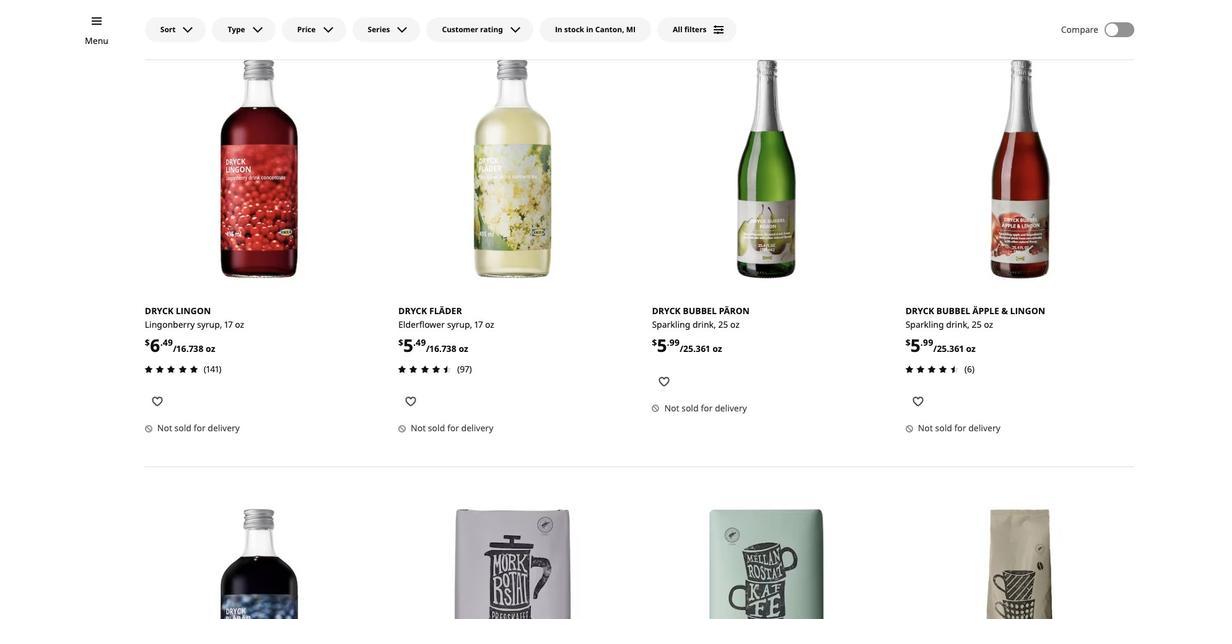 Task type: locate. For each thing, give the bounding box(es) containing it.
dryck bubbel äpple & lingon sparkling drink, 25 oz $ 5 . 99 /25.361 oz
[[906, 305, 1046, 357]]

99
[[670, 336, 680, 348], [923, 336, 934, 348]]

2 25 from the left
[[972, 318, 982, 330]]

sparkling
[[652, 318, 691, 330], [906, 318, 944, 330]]

oz
[[235, 318, 244, 330], [485, 318, 495, 330], [731, 318, 740, 330], [984, 318, 994, 330], [206, 343, 215, 354], [459, 343, 469, 354], [713, 343, 722, 354], [967, 343, 976, 354]]

3 $ from the left
[[652, 336, 657, 348]]

1 horizontal spatial /25.361
[[934, 343, 964, 354]]

1 horizontal spatial 5
[[657, 333, 667, 357]]

sold for 5
[[428, 422, 445, 434]]

5 inside dryck fläder elderflower syrup, 17 oz $ 5 . 49 /16.738 oz
[[404, 333, 413, 357]]

2 /25.361 from the left
[[934, 343, 964, 354]]

1 25 from the left
[[719, 318, 728, 330]]

1 . from the left
[[160, 336, 163, 348]]

1 horizontal spatial bubbel
[[937, 305, 971, 317]]

/25.361
[[680, 343, 711, 354], [934, 343, 964, 354]]

delivery
[[715, 402, 747, 414], [208, 422, 240, 434], [461, 422, 494, 434], [969, 422, 1001, 434]]

bubbel left äpple
[[937, 305, 971, 317]]

bubbel
[[683, 305, 717, 317], [937, 305, 971, 317]]

2 horizontal spatial 5
[[911, 333, 921, 357]]

lingon up "lingonberry"
[[176, 305, 211, 317]]

2 drink, from the left
[[947, 318, 970, 330]]

delivery for 5
[[461, 422, 494, 434]]

1 horizontal spatial syrup,
[[447, 318, 472, 330]]

0 horizontal spatial 5
[[404, 333, 413, 357]]

3 5 from the left
[[911, 333, 921, 357]]

not for 6
[[157, 422, 172, 434]]

1 syrup, from the left
[[197, 318, 222, 330]]

2 5 from the left
[[657, 333, 667, 357]]

dryck for 25
[[906, 305, 935, 317]]

bubbel inside dryck bubbel äpple & lingon sparkling drink, 25 oz $ 5 . 99 /25.361 oz
[[937, 305, 971, 317]]

0 horizontal spatial 49
[[163, 336, 173, 348]]

49 for 6
[[163, 336, 173, 348]]

not for 5
[[411, 422, 426, 434]]

dryck fläder elderflower syrup, 17 oz $ 5 . 49 /16.738 oz
[[399, 305, 495, 357]]

49 inside dryck lingon lingonberry syrup, 17 oz $ 6 . 49 /16.738 oz
[[163, 336, 173, 348]]

5
[[404, 333, 413, 357], [657, 333, 667, 357], [911, 333, 921, 357]]

drink, inside dryck bubbel päron sparkling drink, 25 oz $ 5 . 99 /25.361 oz
[[693, 318, 716, 330]]

25
[[719, 318, 728, 330], [972, 318, 982, 330]]

lingon right &
[[1011, 305, 1046, 317]]

1 horizontal spatial 49
[[416, 336, 426, 348]]

. inside dryck fläder elderflower syrup, 17 oz $ 5 . 49 /16.738 oz
[[413, 336, 416, 348]]

0 horizontal spatial 99
[[670, 336, 680, 348]]

in stock in canton, mi button
[[540, 17, 651, 42]]

17 inside dryck lingon lingonberry syrup, 17 oz $ 6 . 49 /16.738 oz
[[224, 318, 233, 330]]

/16.738 inside dryck lingon lingonberry syrup, 17 oz $ 6 . 49 /16.738 oz
[[173, 343, 204, 354]]

1 5 from the left
[[404, 333, 413, 357]]

fläder
[[429, 305, 462, 317]]

4 dryck from the left
[[906, 305, 935, 317]]

delivery for 6
[[208, 422, 240, 434]]

(97)
[[457, 363, 472, 375]]

type button
[[212, 17, 276, 42]]

6
[[150, 333, 160, 357]]

17 right "elderflower"
[[475, 318, 483, 330]]

syrup,
[[197, 318, 222, 330], [447, 318, 472, 330]]

1 horizontal spatial lingon
[[1011, 305, 1046, 317]]

for for $
[[701, 402, 713, 414]]

0 horizontal spatial /16.738
[[173, 343, 204, 354]]

17 inside dryck fläder elderflower syrup, 17 oz $ 5 . 49 /16.738 oz
[[475, 318, 483, 330]]

0 horizontal spatial sparkling
[[652, 318, 691, 330]]

syrup, inside dryck lingon lingonberry syrup, 17 oz $ 6 . 49 /16.738 oz
[[197, 318, 222, 330]]

1 17 from the left
[[224, 318, 233, 330]]

syrup, right "lingonberry"
[[197, 318, 222, 330]]

not for $
[[665, 402, 680, 414]]

1 lingon from the left
[[176, 305, 211, 317]]

25 down äpple
[[972, 318, 982, 330]]

customer
[[442, 24, 478, 35]]

0 horizontal spatial 25
[[719, 318, 728, 330]]

elderflower
[[399, 318, 445, 330]]

drink,
[[693, 318, 716, 330], [947, 318, 970, 330]]

1 drink, from the left
[[693, 318, 716, 330]]

dryck
[[145, 305, 174, 317], [399, 305, 427, 317], [652, 305, 681, 317], [906, 305, 935, 317]]

bubbel inside dryck bubbel päron sparkling drink, 25 oz $ 5 . 99 /25.361 oz
[[683, 305, 717, 317]]

5 inside dryck bubbel äpple & lingon sparkling drink, 25 oz $ 5 . 99 /25.361 oz
[[911, 333, 921, 357]]

3 . from the left
[[667, 336, 670, 348]]

2 syrup, from the left
[[447, 318, 472, 330]]

1 horizontal spatial sparkling
[[906, 318, 944, 330]]

49 for 5
[[416, 336, 426, 348]]

2 lingon from the left
[[1011, 305, 1046, 317]]

canton,
[[596, 24, 624, 35]]

99 inside dryck bubbel äpple & lingon sparkling drink, 25 oz $ 5 . 99 /25.361 oz
[[923, 336, 934, 348]]

1 /16.738 from the left
[[173, 343, 204, 354]]

2 . from the left
[[413, 336, 416, 348]]

$ inside dryck bubbel äpple & lingon sparkling drink, 25 oz $ 5 . 99 /25.361 oz
[[906, 336, 911, 348]]

49 down "elderflower"
[[416, 336, 426, 348]]

3 dryck from the left
[[652, 305, 681, 317]]

(6)
[[965, 363, 975, 375]]

dryck inside dryck bubbel äpple & lingon sparkling drink, 25 oz $ 5 . 99 /25.361 oz
[[906, 305, 935, 317]]

series
[[368, 24, 390, 35]]

0 horizontal spatial /25.361
[[680, 343, 711, 354]]

/16.738
[[173, 343, 204, 354], [426, 343, 457, 354]]

. inside dryck bubbel päron sparkling drink, 25 oz $ 5 . 99 /25.361 oz
[[667, 336, 670, 348]]

2 49 from the left
[[416, 336, 426, 348]]

1 49 from the left
[[163, 336, 173, 348]]

1 99 from the left
[[670, 336, 680, 348]]

in
[[555, 24, 563, 35]]

49
[[163, 336, 173, 348], [416, 336, 426, 348]]

/16.738 up review: 4.8 out of 5 stars. total reviews: 141 image
[[173, 343, 204, 354]]

/16.738 inside dryck fläder elderflower syrup, 17 oz $ 5 . 49 /16.738 oz
[[426, 343, 457, 354]]

2 /16.738 from the left
[[426, 343, 457, 354]]

for
[[701, 402, 713, 414], [194, 422, 206, 434], [447, 422, 459, 434], [955, 422, 967, 434]]

all filters
[[673, 24, 707, 35]]

$ inside dryck bubbel päron sparkling drink, 25 oz $ 5 . 99 /25.361 oz
[[652, 336, 657, 348]]

25 down päron
[[719, 318, 728, 330]]

1 dryck from the left
[[145, 305, 174, 317]]

17
[[224, 318, 233, 330], [475, 318, 483, 330]]

for for 5
[[447, 422, 459, 434]]

/16.738 for 6
[[173, 343, 204, 354]]

1 horizontal spatial /16.738
[[426, 343, 457, 354]]

filters
[[685, 24, 707, 35]]

1 /25.361 from the left
[[680, 343, 711, 354]]

4 $ from the left
[[906, 336, 911, 348]]

0 horizontal spatial syrup,
[[197, 318, 222, 330]]

17 for 5
[[475, 318, 483, 330]]

not sold for delivery
[[665, 402, 747, 414], [157, 422, 240, 434], [411, 422, 494, 434], [918, 422, 1001, 434]]

mi
[[626, 24, 636, 35]]

4 . from the left
[[921, 336, 923, 348]]

1 horizontal spatial drink,
[[947, 318, 970, 330]]

1 horizontal spatial 99
[[923, 336, 934, 348]]

2 $ from the left
[[399, 336, 404, 348]]

bubbel left päron
[[683, 305, 717, 317]]

0 horizontal spatial 17
[[224, 318, 233, 330]]

syrup, down fläder
[[447, 318, 472, 330]]

lingon
[[176, 305, 211, 317], [1011, 305, 1046, 317]]

2 17 from the left
[[475, 318, 483, 330]]

1 $ from the left
[[145, 336, 150, 348]]

review: 4.7 out of 5 stars. total reviews: 6 image
[[902, 362, 962, 377]]

syrup, inside dryck fläder elderflower syrup, 17 oz $ 5 . 49 /16.738 oz
[[447, 318, 472, 330]]

2 99 from the left
[[923, 336, 934, 348]]

dryck inside dryck bubbel päron sparkling drink, 25 oz $ 5 . 99 /25.361 oz
[[652, 305, 681, 317]]

all filters button
[[658, 17, 737, 42]]

.
[[160, 336, 163, 348], [413, 336, 416, 348], [667, 336, 670, 348], [921, 336, 923, 348]]

dryck inside dryck lingon lingonberry syrup, 17 oz $ 6 . 49 /16.738 oz
[[145, 305, 174, 317]]

sold
[[682, 402, 699, 414], [175, 422, 191, 434], [428, 422, 445, 434], [936, 422, 953, 434]]

$ inside dryck lingon lingonberry syrup, 17 oz $ 6 . 49 /16.738 oz
[[145, 336, 150, 348]]

1 sparkling from the left
[[652, 318, 691, 330]]

(141)
[[204, 363, 222, 375]]

not
[[665, 402, 680, 414], [157, 422, 172, 434], [411, 422, 426, 434], [918, 422, 933, 434]]

dryck inside dryck fläder elderflower syrup, 17 oz $ 5 . 49 /16.738 oz
[[399, 305, 427, 317]]

lingon inside dryck bubbel äpple & lingon sparkling drink, 25 oz $ 5 . 99 /25.361 oz
[[1011, 305, 1046, 317]]

0 horizontal spatial bubbel
[[683, 305, 717, 317]]

/16.738 up review: 4.7 out of 5 stars. total reviews: 97 "image"
[[426, 343, 457, 354]]

series button
[[352, 17, 421, 42]]

1 horizontal spatial 17
[[475, 318, 483, 330]]

17 right "lingonberry"
[[224, 318, 233, 330]]

0 horizontal spatial drink,
[[693, 318, 716, 330]]

2 dryck from the left
[[399, 305, 427, 317]]

49 inside dryck fläder elderflower syrup, 17 oz $ 5 . 49 /16.738 oz
[[416, 336, 426, 348]]

sparkling inside dryck bubbel äpple & lingon sparkling drink, 25 oz $ 5 . 99 /25.361 oz
[[906, 318, 944, 330]]

0 horizontal spatial lingon
[[176, 305, 211, 317]]

syrup, for 6
[[197, 318, 222, 330]]

2 bubbel from the left
[[937, 305, 971, 317]]

sparkling inside dryck bubbel päron sparkling drink, 25 oz $ 5 . 99 /25.361 oz
[[652, 318, 691, 330]]

49 right 6
[[163, 336, 173, 348]]

1 horizontal spatial 25
[[972, 318, 982, 330]]

1 bubbel from the left
[[683, 305, 717, 317]]

2 sparkling from the left
[[906, 318, 944, 330]]

$
[[145, 336, 150, 348], [399, 336, 404, 348], [652, 336, 657, 348], [906, 336, 911, 348]]



Task type: vqa. For each thing, say whether or not it's contained in the screenshot.
the leftmost store
no



Task type: describe. For each thing, give the bounding box(es) containing it.
$ inside dryck fläder elderflower syrup, 17 oz $ 5 . 49 /16.738 oz
[[399, 336, 404, 348]]

sort
[[160, 24, 176, 35]]

sold for $
[[682, 402, 699, 414]]

for for 6
[[194, 422, 206, 434]]

25 inside dryck bubbel äpple & lingon sparkling drink, 25 oz $ 5 . 99 /25.361 oz
[[972, 318, 982, 330]]

lingonberry
[[145, 318, 195, 330]]

delivery for $
[[715, 402, 747, 414]]

5 inside dryck bubbel päron sparkling drink, 25 oz $ 5 . 99 /25.361 oz
[[657, 333, 667, 357]]

compare
[[1062, 24, 1099, 35]]

&
[[1002, 305, 1008, 317]]

drink, inside dryck bubbel äpple & lingon sparkling drink, 25 oz $ 5 . 99 /25.361 oz
[[947, 318, 970, 330]]

dryck for 5
[[399, 305, 427, 317]]

price button
[[282, 17, 346, 42]]

menu
[[85, 35, 108, 46]]

dryck bubbel päron sparkling drink, 25 oz $ 5 . 99 /25.361 oz
[[652, 305, 750, 357]]

25 inside dryck bubbel päron sparkling drink, 25 oz $ 5 . 99 /25.361 oz
[[719, 318, 728, 330]]

päron
[[719, 305, 750, 317]]

rating
[[480, 24, 503, 35]]

dryck lingon lingonberry syrup, 17 oz $ 6 . 49 /16.738 oz
[[145, 305, 244, 357]]

customer rating
[[442, 24, 503, 35]]

in
[[586, 24, 594, 35]]

not sold for delivery for $
[[665, 402, 747, 414]]

/16.738 for 5
[[426, 343, 457, 354]]

/25.361 inside dryck bubbel päron sparkling drink, 25 oz $ 5 . 99 /25.361 oz
[[680, 343, 711, 354]]

sort button
[[145, 17, 206, 42]]

review: 4.7 out of 5 stars. total reviews: 97 image
[[395, 362, 455, 377]]

dryck for 6
[[145, 305, 174, 317]]

stock
[[565, 24, 584, 35]]

/25.361 inside dryck bubbel äpple & lingon sparkling drink, 25 oz $ 5 . 99 /25.361 oz
[[934, 343, 964, 354]]

. inside dryck bubbel äpple & lingon sparkling drink, 25 oz $ 5 . 99 /25.361 oz
[[921, 336, 923, 348]]

review: 4.8 out of 5 stars. total reviews: 141 image
[[141, 362, 201, 377]]

17 for 6
[[224, 318, 233, 330]]

bubbel for oz
[[937, 305, 971, 317]]

äpple
[[973, 305, 1000, 317]]

not sold for delivery for 6
[[157, 422, 240, 434]]

bubbel for 5
[[683, 305, 717, 317]]

all
[[673, 24, 683, 35]]

in stock in canton, mi
[[555, 24, 636, 35]]

menu button
[[85, 34, 108, 48]]

not sold for delivery for 5
[[411, 422, 494, 434]]

price
[[297, 24, 316, 35]]

. inside dryck lingon lingonberry syrup, 17 oz $ 6 . 49 /16.738 oz
[[160, 336, 163, 348]]

99 inside dryck bubbel päron sparkling drink, 25 oz $ 5 . 99 /25.361 oz
[[670, 336, 680, 348]]

lingon inside dryck lingon lingonberry syrup, 17 oz $ 6 . 49 /16.738 oz
[[176, 305, 211, 317]]

type
[[228, 24, 245, 35]]

syrup, for 5
[[447, 318, 472, 330]]

dryck for $
[[652, 305, 681, 317]]

sold for 6
[[175, 422, 191, 434]]

customer rating button
[[427, 17, 534, 42]]



